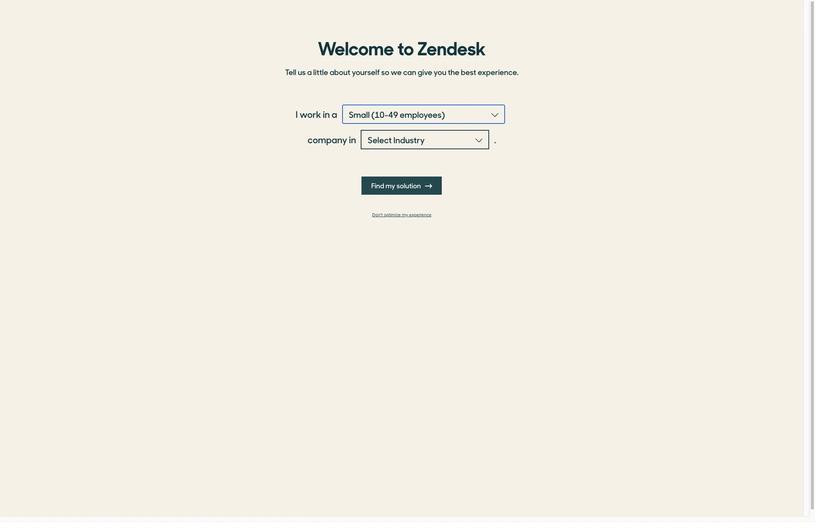 Task type: describe. For each thing, give the bounding box(es) containing it.
best
[[461, 66, 476, 77]]

to
[[398, 34, 414, 60]]

arrow right image
[[426, 183, 433, 190]]

1 vertical spatial my
[[402, 212, 408, 218]]

.
[[494, 133, 496, 146]]

the
[[448, 66, 460, 77]]

zendesk
[[418, 34, 486, 60]]

solution
[[397, 181, 421, 190]]

so
[[381, 66, 390, 77]]

welcome to zendesk
[[318, 34, 486, 60]]

find     my solution
[[372, 181, 423, 190]]

tell us a little about yourself so we can give you the best experience.
[[285, 66, 519, 77]]

yourself
[[352, 66, 380, 77]]

us
[[298, 66, 306, 77]]

don't optimize my experience link
[[281, 212, 523, 218]]

find
[[372, 181, 385, 190]]

don't optimize my experience
[[372, 212, 432, 218]]

1 vertical spatial a
[[332, 108, 337, 121]]

tell
[[285, 66, 296, 77]]

find     my solution button
[[362, 177, 442, 195]]

give
[[418, 66, 432, 77]]



Task type: locate. For each thing, give the bounding box(es) containing it.
in
[[323, 108, 330, 121], [349, 133, 356, 146]]

we
[[391, 66, 402, 77]]

little
[[313, 66, 328, 77]]

about
[[330, 66, 351, 77]]

0 horizontal spatial in
[[323, 108, 330, 121]]

can
[[403, 66, 417, 77]]

in right company
[[349, 133, 356, 146]]

optimize
[[384, 212, 401, 218]]

in right 'work'
[[323, 108, 330, 121]]

0 vertical spatial in
[[323, 108, 330, 121]]

company in
[[308, 133, 356, 146]]

don't
[[372, 212, 383, 218]]

1 horizontal spatial in
[[349, 133, 356, 146]]

my inside button
[[386, 181, 396, 190]]

a
[[307, 66, 312, 77], [332, 108, 337, 121]]

you
[[434, 66, 447, 77]]

my right 'find'
[[386, 181, 396, 190]]

a right 'work'
[[332, 108, 337, 121]]

i
[[296, 108, 298, 121]]

welcome
[[318, 34, 394, 60]]

my
[[386, 181, 396, 190], [402, 212, 408, 218]]

1 horizontal spatial a
[[332, 108, 337, 121]]

experience
[[409, 212, 432, 218]]

experience.
[[478, 66, 519, 77]]

a right us
[[307, 66, 312, 77]]

0 horizontal spatial a
[[307, 66, 312, 77]]

company
[[308, 133, 347, 146]]

0 vertical spatial my
[[386, 181, 396, 190]]

1 horizontal spatial my
[[402, 212, 408, 218]]

work
[[300, 108, 321, 121]]

i work in a
[[296, 108, 337, 121]]

0 vertical spatial a
[[307, 66, 312, 77]]

0 horizontal spatial my
[[386, 181, 396, 190]]

my right "optimize"
[[402, 212, 408, 218]]

1 vertical spatial in
[[349, 133, 356, 146]]



